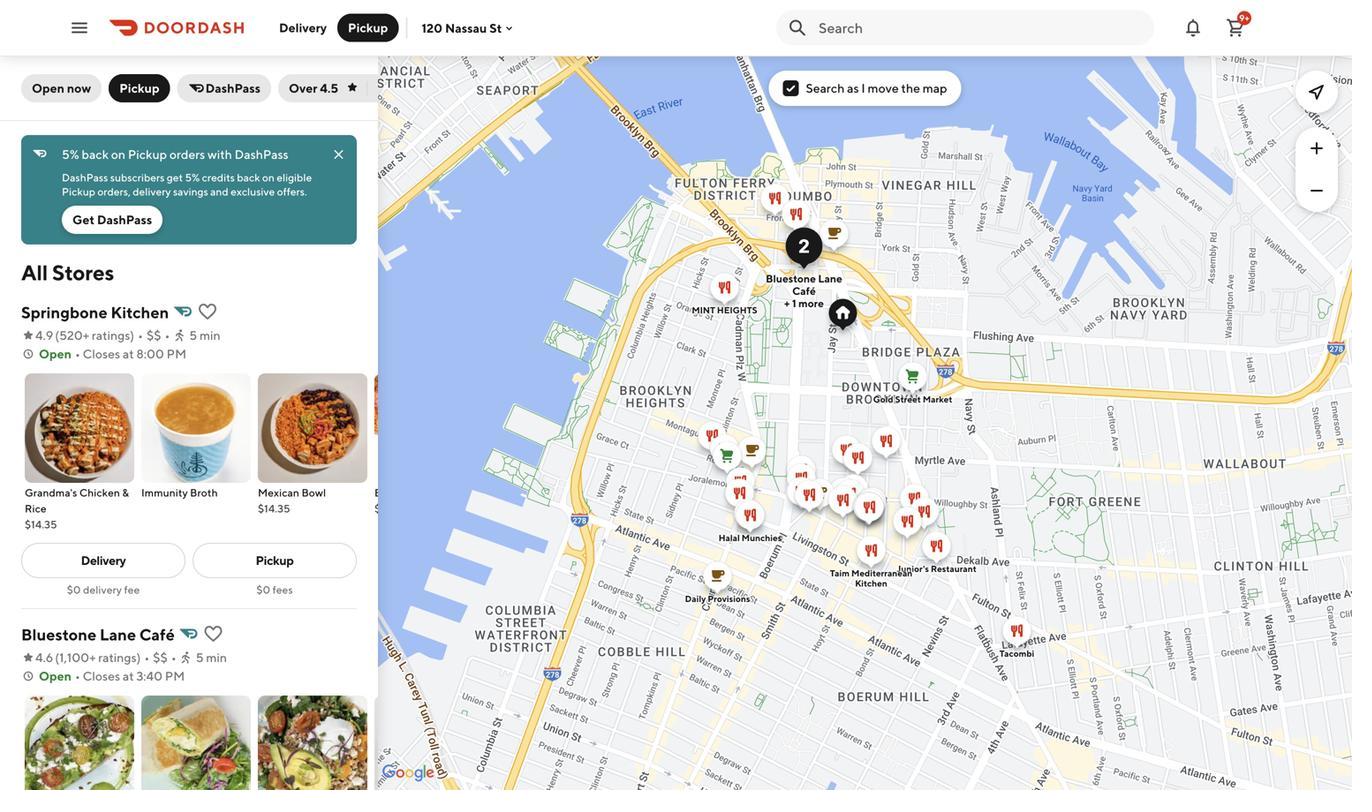 Task type: describe. For each thing, give the bounding box(es) containing it.
dashpass subscribers get 5% credits back on eligible pickup orders, delivery savings and exclusive offers.
[[62, 171, 314, 198]]

pickup up subscribers on the left of page
[[128, 147, 167, 162]]

immunity broth image
[[141, 374, 251, 483]]

( 1,100+ ratings )
[[55, 651, 141, 665]]

open for bluestone
[[39, 669, 72, 684]]

at for kitchen
[[123, 347, 134, 361]]

click to add this store to your saved list image for bluestone lane café
[[203, 624, 224, 645]]

&
[[122, 487, 129, 499]]

eligible
[[277, 171, 312, 184]]

• down 520+
[[75, 347, 80, 361]]

and
[[210, 186, 229, 198]]

avocado smash image
[[25, 696, 134, 791]]

9+ button
[[1218, 10, 1254, 46]]

120 nassau st button
[[422, 21, 516, 35]]

open inside open now button
[[32, 81, 64, 95]]

as
[[847, 81, 859, 95]]

• up 3:40
[[144, 651, 150, 665]]

mexican bowl $14.35
[[258, 487, 326, 515]]

120
[[422, 21, 443, 35]]

• down 1,100+ at left bottom
[[75, 669, 80, 684]]

orders
[[170, 147, 205, 162]]

open now
[[32, 81, 91, 95]]

fees
[[273, 584, 293, 596]]

0 horizontal spatial back
[[82, 147, 109, 162]]

open now button
[[21, 74, 102, 102]]

st
[[490, 21, 502, 35]]

grandma's chicken & rice image
[[25, 374, 134, 483]]

all stores
[[21, 260, 114, 285]]

$13.30
[[375, 503, 407, 515]]

at for lane
[[123, 669, 134, 684]]

chicken
[[79, 487, 120, 499]]

over
[[289, 81, 318, 95]]

savings
[[173, 186, 208, 198]]

delivery inside dashpass subscribers get 5% credits back on eligible pickup orders, delivery savings and exclusive offers.
[[133, 186, 171, 198]]

zoom in image
[[1307, 138, 1328, 159]]

the
[[902, 81, 921, 95]]

ratings for kitchen
[[92, 328, 130, 343]]

notification bell image
[[1183, 17, 1204, 38]]

offers.
[[277, 186, 307, 198]]

5% back on pickup orders with dashpass
[[62, 147, 289, 162]]

4.5
[[320, 81, 338, 95]]

pickup link
[[193, 543, 357, 579]]

0 horizontal spatial 5%
[[62, 147, 79, 162]]

springbone kitchen
[[21, 303, 169, 322]]

open menu image
[[69, 17, 90, 38]]

get
[[72, 212, 95, 227]]

i
[[862, 81, 866, 95]]

$14.35 inside grandma's chicken & rice $14.35
[[25, 519, 57, 531]]

bowl
[[302, 487, 326, 499]]

subscribers
[[110, 171, 165, 184]]

pickup up $0 fees
[[256, 554, 294, 568]]

8:00
[[136, 347, 164, 361]]

open • closes at 8:00 pm
[[39, 347, 187, 361]]

credits
[[202, 171, 235, 184]]

5 min for bluestone lane café
[[196, 651, 227, 665]]

Store search: begin typing to search for stores available on DoorDash text field
[[819, 18, 1144, 38]]

$$ for bluestone lane café
[[153, 651, 168, 665]]

closes for bluestone
[[83, 669, 120, 684]]

search as i move the map
[[806, 81, 948, 95]]

click to add this store to your saved list image for springbone kitchen
[[197, 301, 218, 322]]

1,100+
[[59, 651, 96, 665]]

dashpass down orders,
[[97, 212, 152, 227]]

get dashpass
[[72, 212, 152, 227]]

grandma's
[[25, 487, 77, 499]]

with
[[208, 147, 232, 162]]

delivery link
[[21, 543, 186, 579]]

dashpass inside dashpass subscribers get 5% credits back on eligible pickup orders, delivery savings and exclusive offers.
[[62, 171, 108, 184]]

move
[[868, 81, 899, 95]]

5 for bluestone lane café
[[196, 651, 204, 665]]

• $$ for springbone kitchen
[[138, 328, 161, 343]]

stores
[[52, 260, 114, 285]]

broth
[[190, 487, 218, 499]]

exclusive
[[231, 186, 275, 198]]

search
[[806, 81, 845, 95]]

pm for springbone kitchen
[[167, 347, 187, 361]]

get dashpass button
[[62, 206, 163, 234]]

ratings for lane
[[98, 651, 137, 665]]

mexican
[[258, 487, 300, 499]]

immunity broth
[[141, 487, 218, 499]]

$14.35 inside mexican bowl $14.35
[[258, 503, 290, 515]]

over 4.5
[[289, 81, 338, 95]]

5 min for springbone kitchen
[[189, 328, 221, 343]]

open • closes at 3:40 pm
[[39, 669, 185, 684]]

• up open • closes at 3:40 pm
[[171, 651, 176, 665]]

build your own $13.30
[[375, 487, 451, 515]]

4.6
[[35, 651, 53, 665]]

1 vertical spatial delivery
[[83, 584, 122, 596]]

own
[[427, 487, 451, 499]]

grandma's chicken & rice $14.35
[[25, 487, 129, 531]]

4.9
[[35, 328, 53, 343]]

immunity broth button
[[141, 374, 251, 501]]

dashpass up with
[[205, 81, 261, 95]]

Search as I move the map checkbox
[[783, 80, 799, 96]]

zoom out image
[[1307, 180, 1328, 201]]

pickup right now
[[119, 81, 160, 95]]

$$ for springbone kitchen
[[147, 328, 161, 343]]

average rating of 4.9 out of 5 element
[[21, 327, 53, 345]]

5 for springbone kitchen
[[189, 328, 197, 343]]

$0 for pickup
[[257, 584, 270, 596]]

3:40
[[136, 669, 163, 684]]



Task type: locate. For each thing, give the bounding box(es) containing it.
$0 fees
[[257, 584, 293, 596]]

1 vertical spatial back
[[237, 171, 260, 184]]

• $$ up 3:40
[[144, 651, 168, 665]]

1 vertical spatial open
[[39, 347, 72, 361]]

0 vertical spatial $$
[[147, 328, 161, 343]]

$0 for delivery
[[67, 584, 81, 596]]

mexican bowl image
[[258, 374, 368, 483]]

1 vertical spatial closes
[[83, 669, 120, 684]]

pm for bluestone lane café
[[165, 669, 185, 684]]

min
[[200, 328, 221, 343], [206, 651, 227, 665]]

1 vertical spatial click to add this store to your saved list image
[[203, 624, 224, 645]]

520+
[[59, 328, 89, 343]]

closes for springbone
[[83, 347, 120, 361]]

1 vertical spatial $$
[[153, 651, 168, 665]]

bluestone lane café
[[21, 626, 175, 645]]

daily
[[685, 594, 706, 604], [685, 594, 706, 604]]

ratings up open • closes at 8:00 pm
[[92, 328, 130, 343]]

0 vertical spatial ratings
[[92, 328, 130, 343]]

open down 4.6
[[39, 669, 72, 684]]

street
[[896, 395, 921, 405], [896, 395, 921, 405]]

on up subscribers on the left of page
[[111, 147, 125, 162]]

1 horizontal spatial delivery
[[279, 20, 327, 35]]

• $$
[[138, 328, 161, 343], [144, 651, 168, 665]]

pm
[[167, 347, 187, 361], [165, 669, 185, 684]]

1 vertical spatial $14.35
[[25, 519, 57, 531]]

pm right 8:00
[[167, 347, 187, 361]]

more
[[799, 297, 824, 310], [799, 297, 824, 310]]

dashpass button
[[177, 74, 271, 102]]

bluestone
[[766, 273, 816, 285], [766, 273, 816, 285], [21, 626, 97, 645]]

1 horizontal spatial delivery
[[133, 186, 171, 198]]

pickup up get
[[62, 186, 95, 198]]

bluestone lane café + 1 more
[[766, 273, 843, 310], [766, 273, 843, 310]]

5
[[189, 328, 197, 343], [196, 651, 204, 665]]

$$ up 8:00
[[147, 328, 161, 343]]

nassau
[[445, 21, 487, 35]]

5% up savings
[[185, 171, 200, 184]]

5% down open now button
[[62, 147, 79, 162]]

orders,
[[97, 186, 131, 198]]

0 vertical spatial 5
[[189, 328, 197, 343]]

rice
[[25, 503, 47, 515]]

) up 3:40
[[137, 651, 141, 665]]

munchies
[[742, 533, 782, 543], [742, 533, 782, 543]]

open left now
[[32, 81, 64, 95]]

1 vertical spatial 5 min
[[196, 651, 227, 665]]

map
[[923, 81, 948, 95]]

taim mediterranean kitchen
[[830, 569, 913, 589], [830, 569, 913, 589]]

1 items, open order cart image
[[1225, 17, 1247, 38]]

$14.35
[[258, 503, 290, 515], [25, 519, 57, 531]]

0 vertical spatial )
[[130, 328, 134, 343]]

fee
[[124, 584, 140, 596]]

• up open • closes at 8:00 pm
[[165, 328, 170, 343]]

1 horizontal spatial pickup button
[[338, 14, 399, 42]]

restaurant
[[931, 564, 977, 574], [931, 564, 977, 574]]

back up orders,
[[82, 147, 109, 162]]

2 vertical spatial open
[[39, 669, 72, 684]]

120 nassau st
[[422, 21, 502, 35]]

0 vertical spatial 5 min
[[189, 328, 221, 343]]

0 vertical spatial click to add this store to your saved list image
[[197, 301, 218, 322]]

5% inside dashpass subscribers get 5% credits back on eligible pickup orders, delivery savings and exclusive offers.
[[185, 171, 200, 184]]

1 horizontal spatial $0
[[257, 584, 270, 596]]

0 vertical spatial delivery
[[133, 186, 171, 198]]

2 closes from the top
[[83, 669, 120, 684]]

delivery
[[279, 20, 327, 35], [81, 554, 126, 568]]

on up "exclusive"
[[262, 171, 275, 184]]

( right 4.9
[[55, 328, 59, 343]]

pm right 3:40
[[165, 669, 185, 684]]

1 vertical spatial min
[[206, 651, 227, 665]]

0 vertical spatial delivery
[[279, 20, 327, 35]]

1 horizontal spatial $14.35
[[258, 503, 290, 515]]

taim
[[830, 569, 850, 579], [830, 569, 850, 579]]

0 vertical spatial • $$
[[138, 328, 161, 343]]

on inside dashpass subscribers get 5% credits back on eligible pickup orders, delivery savings and exclusive offers.
[[262, 171, 275, 184]]

daily provisions
[[685, 594, 750, 604], [685, 594, 750, 604]]

halal munchies
[[719, 533, 782, 543], [719, 533, 782, 543]]

1 $0 from the left
[[67, 584, 81, 596]]

$14.35 down rice
[[25, 519, 57, 531]]

delivery down delivery link
[[83, 584, 122, 596]]

delivery inside button
[[279, 20, 327, 35]]

ratings
[[92, 328, 130, 343], [98, 651, 137, 665]]

closes down ( 1,100+ ratings )
[[83, 669, 120, 684]]

delivery up $0 delivery fee
[[81, 554, 126, 568]]

) for kitchen
[[130, 328, 134, 343]]

0 vertical spatial 5%
[[62, 147, 79, 162]]

) up open • closes at 8:00 pm
[[130, 328, 134, 343]]

pickup
[[348, 20, 388, 35], [119, 81, 160, 95], [128, 147, 167, 162], [62, 186, 95, 198], [256, 554, 294, 568]]

delivery down subscribers on the left of page
[[133, 186, 171, 198]]

all
[[21, 260, 48, 285]]

mint
[[692, 305, 716, 315], [692, 305, 716, 315]]

open
[[32, 81, 64, 95], [39, 347, 72, 361], [39, 669, 72, 684]]

min for bluestone lane café
[[206, 651, 227, 665]]

breakfast bowl image
[[258, 696, 368, 791]]

dashpass
[[205, 81, 261, 95], [235, 147, 289, 162], [62, 171, 108, 184], [97, 212, 152, 227]]

( for springbone
[[55, 328, 59, 343]]

0 vertical spatial pm
[[167, 347, 187, 361]]

1 vertical spatial on
[[262, 171, 275, 184]]

0 horizontal spatial delivery
[[83, 584, 122, 596]]

mint heights
[[692, 305, 758, 315], [692, 305, 758, 315]]

5 min
[[189, 328, 221, 343], [196, 651, 227, 665]]

1 vertical spatial )
[[137, 651, 141, 665]]

0 vertical spatial back
[[82, 147, 109, 162]]

•
[[138, 328, 143, 343], [165, 328, 170, 343], [75, 347, 80, 361], [144, 651, 150, 665], [171, 651, 176, 665], [75, 669, 80, 684]]

café
[[793, 285, 816, 297], [793, 285, 816, 297], [139, 626, 175, 645]]

1 vertical spatial 5%
[[185, 171, 200, 184]]

delivery
[[133, 186, 171, 198], [83, 584, 122, 596]]

junior's restaurant
[[897, 564, 977, 574], [897, 564, 977, 574]]

$$ up 3:40
[[153, 651, 168, 665]]

get
[[167, 171, 183, 184]]

at left 3:40
[[123, 669, 134, 684]]

$$
[[147, 328, 161, 343], [153, 651, 168, 665]]

9+
[[1240, 13, 1250, 23]]

gold
[[873, 395, 894, 405], [873, 395, 894, 405]]

delivery button
[[269, 14, 338, 42]]

0 horizontal spatial )
[[130, 328, 134, 343]]

back
[[82, 147, 109, 162], [237, 171, 260, 184]]

) for lane
[[137, 651, 141, 665]]

pickup button right now
[[109, 74, 170, 102]]

build
[[375, 487, 400, 499]]

• up 8:00
[[138, 328, 143, 343]]

1 vertical spatial 5
[[196, 651, 204, 665]]

open down 4.9
[[39, 347, 72, 361]]

min for springbone kitchen
[[200, 328, 221, 343]]

dashpass up orders,
[[62, 171, 108, 184]]

0 vertical spatial min
[[200, 328, 221, 343]]

kitchen
[[111, 303, 169, 322], [855, 579, 888, 589], [855, 579, 888, 589]]

( for bluestone
[[55, 651, 59, 665]]

delivery up the over
[[279, 20, 327, 35]]

over 4.5 button
[[278, 74, 396, 102]]

1 ( from the top
[[55, 328, 59, 343]]

recenter the map image
[[1307, 81, 1328, 102]]

average rating of 4.6 out of 5 element
[[21, 649, 53, 667]]

0 horizontal spatial $14.35
[[25, 519, 57, 531]]

1 vertical spatial pm
[[165, 669, 185, 684]]

immunity
[[141, 487, 188, 499]]

( 520+ ratings )
[[55, 328, 134, 343]]

pickup inside dashpass subscribers get 5% credits back on eligible pickup orders, delivery savings and exclusive offers.
[[62, 186, 95, 198]]

dashpass up "exclusive"
[[235, 147, 289, 162]]

$0 delivery fee
[[67, 584, 140, 596]]

0 vertical spatial pickup button
[[338, 14, 399, 42]]

pickup left 120
[[348, 20, 388, 35]]

1 closes from the top
[[83, 347, 120, 361]]

1 horizontal spatial back
[[237, 171, 260, 184]]

0 horizontal spatial delivery
[[81, 554, 126, 568]]

2 ( from the top
[[55, 651, 59, 665]]

1 vertical spatial • $$
[[144, 651, 168, 665]]

1 vertical spatial at
[[123, 669, 134, 684]]

0 vertical spatial closes
[[83, 347, 120, 361]]

at
[[123, 347, 134, 361], [123, 669, 134, 684]]

5%
[[62, 147, 79, 162], [185, 171, 200, 184]]

gold street market
[[873, 395, 953, 405], [873, 395, 953, 405]]

delivery for delivery button
[[279, 20, 327, 35]]

1 horizontal spatial )
[[137, 651, 141, 665]]

1 horizontal spatial 5%
[[185, 171, 200, 184]]

• $$ up 8:00
[[138, 328, 161, 343]]

( right 4.6
[[55, 651, 59, 665]]

0 vertical spatial on
[[111, 147, 125, 162]]

closes
[[83, 347, 120, 361], [83, 669, 120, 684]]

now
[[67, 81, 91, 95]]

lane
[[819, 273, 843, 285], [819, 273, 843, 285], [100, 626, 136, 645]]

powered by google image
[[383, 765, 435, 783]]

halal
[[719, 533, 740, 543], [719, 533, 740, 543]]

at left 8:00
[[123, 347, 134, 361]]

0 vertical spatial at
[[123, 347, 134, 361]]

0 vertical spatial $14.35
[[258, 503, 290, 515]]

junior's
[[897, 564, 929, 574], [897, 564, 929, 574]]

map region
[[258, 0, 1353, 791]]

pickup button left 120
[[338, 14, 399, 42]]

0 horizontal spatial on
[[111, 147, 125, 162]]

athletes burrito image
[[141, 696, 251, 791]]

2 $0 from the left
[[257, 584, 270, 596]]

1 vertical spatial (
[[55, 651, 59, 665]]

$0 left fees
[[257, 584, 270, 596]]

1 vertical spatial pickup button
[[109, 74, 170, 102]]

back up "exclusive"
[[237, 171, 260, 184]]

$0 down delivery link
[[67, 584, 81, 596]]

ratings up open • closes at 3:40 pm
[[98, 651, 137, 665]]

delivery for delivery link
[[81, 554, 126, 568]]

1 at from the top
[[123, 347, 134, 361]]

open for springbone
[[39, 347, 72, 361]]

1 horizontal spatial on
[[262, 171, 275, 184]]

springbone
[[21, 303, 108, 322]]

0 vertical spatial (
[[55, 328, 59, 343]]

2 at from the top
[[123, 669, 134, 684]]

closes down ( 520+ ratings )
[[83, 347, 120, 361]]

0 horizontal spatial pickup button
[[109, 74, 170, 102]]

1 vertical spatial ratings
[[98, 651, 137, 665]]

0 horizontal spatial $0
[[67, 584, 81, 596]]

)
[[130, 328, 134, 343], [137, 651, 141, 665]]

1 vertical spatial delivery
[[81, 554, 126, 568]]

$14.35 down mexican
[[258, 503, 290, 515]]

click to add this store to your saved list image
[[197, 301, 218, 322], [203, 624, 224, 645]]

• $$ for bluestone lane café
[[144, 651, 168, 665]]

your
[[403, 487, 425, 499]]

back inside dashpass subscribers get 5% credits back on eligible pickup orders, delivery savings and exclusive offers.
[[237, 171, 260, 184]]

0 vertical spatial open
[[32, 81, 64, 95]]

+
[[785, 297, 790, 310], [785, 297, 790, 310]]



Task type: vqa. For each thing, say whether or not it's contained in the screenshot.
2nd $0 from left
yes



